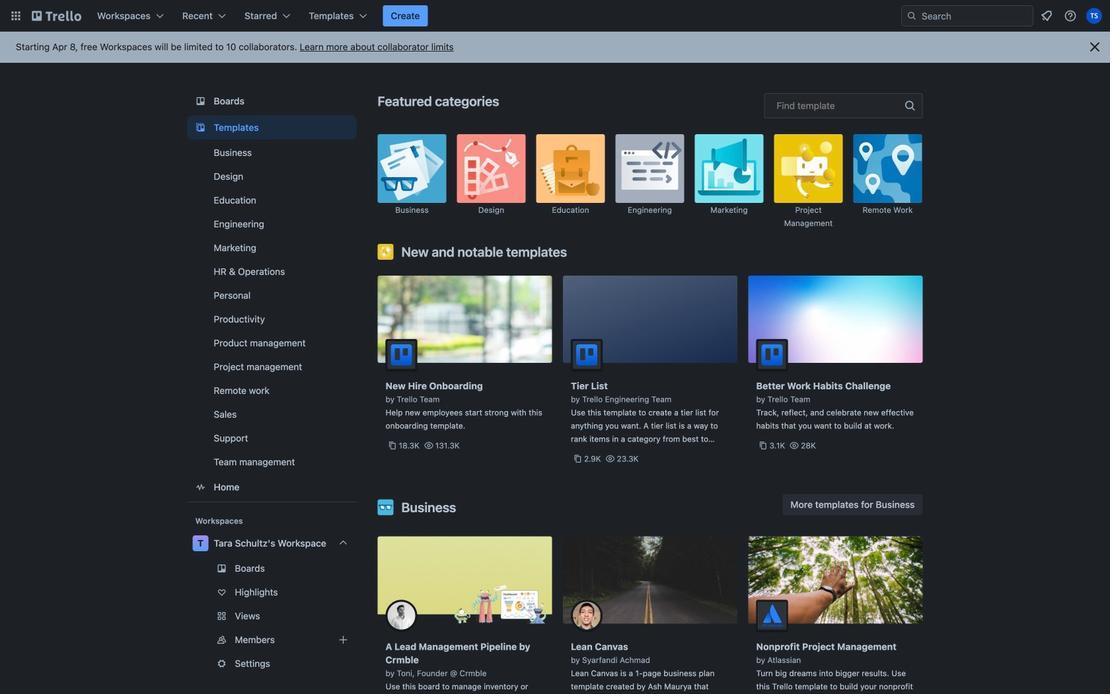 Task type: locate. For each thing, give the bounding box(es) containing it.
search image
[[907, 11, 918, 21]]

trello team image
[[386, 339, 417, 371], [757, 339, 788, 371]]

syarfandi achmad image
[[571, 600, 603, 632]]

1 vertical spatial business icon image
[[378, 499, 394, 515]]

0 horizontal spatial trello team image
[[386, 339, 417, 371]]

marketing icon image
[[695, 134, 764, 203]]

2 business icon image from the top
[[378, 499, 394, 515]]

1 business icon image from the top
[[378, 134, 447, 203]]

atlassian image
[[757, 600, 788, 632]]

remote work icon image
[[854, 134, 922, 203]]

business icon image
[[378, 134, 447, 203], [378, 499, 394, 515]]

board image
[[193, 93, 209, 109]]

0 notifications image
[[1039, 8, 1055, 24]]

1 trello team image from the left
[[386, 339, 417, 371]]

open information menu image
[[1064, 9, 1077, 22]]

engineering icon image
[[616, 134, 684, 203]]

1 horizontal spatial trello team image
[[757, 339, 788, 371]]

template board image
[[193, 120, 209, 136]]

primary element
[[0, 0, 1111, 32]]

back to home image
[[32, 5, 81, 26]]

0 vertical spatial business icon image
[[378, 134, 447, 203]]

tara schultz (taraschultz7) image
[[1087, 8, 1103, 24]]

trello engineering team image
[[571, 339, 603, 371]]

None field
[[764, 93, 923, 118]]

toni, founder @ crmble image
[[386, 600, 417, 632]]



Task type: vqa. For each thing, say whether or not it's contained in the screenshot.
the topmost "Add" image
no



Task type: describe. For each thing, give the bounding box(es) containing it.
add image
[[335, 632, 351, 648]]

education icon image
[[536, 134, 605, 203]]

home image
[[193, 479, 209, 495]]

2 trello team image from the left
[[757, 339, 788, 371]]

design icon image
[[457, 134, 526, 203]]

project management icon image
[[774, 134, 843, 203]]

Search field
[[902, 5, 1034, 26]]



